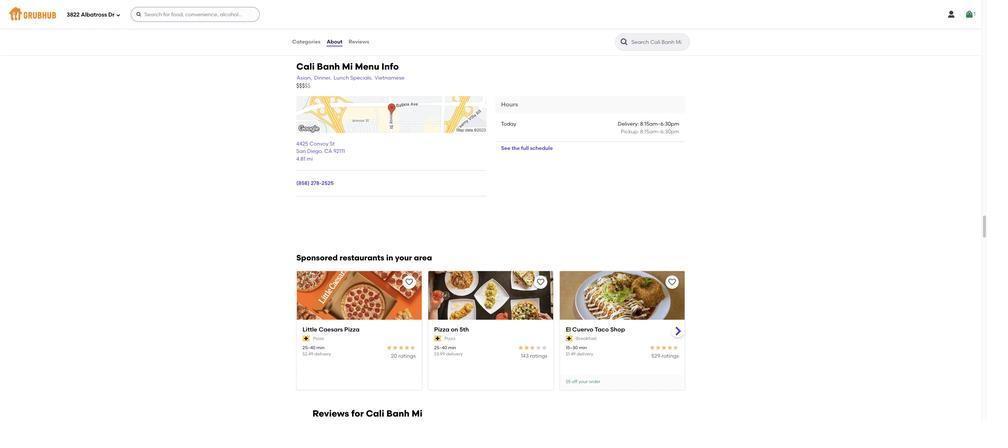 Task type: vqa. For each thing, say whether or not it's contained in the screenshot.
the nacho within Crispy potato bites topped with reduced-fat sour cream and nacho cheese sauce.
no



Task type: describe. For each thing, give the bounding box(es) containing it.
pizza on 5th logo image
[[429, 271, 554, 333]]

convoy
[[310, 141, 329, 147]]

little caesars pizza
[[303, 326, 360, 333]]

25–40 min $3.99 delivery
[[435, 345, 463, 357]]

albatross
[[81, 11, 107, 18]]

sponsored restaurants in your area
[[297, 253, 432, 262]]

2525
[[322, 180, 334, 186]]

el cuervo taco shop
[[566, 326, 626, 333]]

5th
[[460, 326, 469, 333]]

1 vertical spatial banh
[[387, 408, 410, 419]]

the
[[512, 145, 520, 151]]

(858) 278-2525 button
[[297, 180, 334, 187]]

4425 convoy st san diego , ca 92111 4.81 mi
[[297, 141, 345, 162]]

529 ratings
[[652, 353, 680, 360]]

save this restaurant image for el cuervo taco shop
[[669, 278, 677, 287]]

subscription pass image for little
[[303, 336, 310, 342]]

pizza on 5th
[[435, 326, 469, 333]]

529
[[652, 353, 661, 360]]

92111
[[334, 148, 345, 155]]

cuervo
[[573, 326, 594, 333]]

little caesars pizza link
[[303, 326, 416, 334]]

san
[[297, 148, 306, 155]]

25–40 for pizza
[[435, 345, 447, 351]]

20 ratings
[[391, 353, 416, 360]]

pizza down little
[[313, 336, 324, 341]]

min for cuervo
[[579, 345, 587, 351]]

ca
[[325, 148, 332, 155]]

search icon image
[[620, 38, 629, 46]]

save this restaurant button for little caesars pizza
[[403, 276, 416, 289]]

$2.49
[[303, 352, 314, 357]]

delivery for caesars
[[315, 352, 331, 357]]

dr
[[108, 11, 115, 18]]

pizza down pizza on 5th
[[445, 336, 456, 341]]

1 button
[[966, 8, 977, 21]]

restaurants
[[340, 253, 385, 262]]

0 vertical spatial banh
[[317, 61, 340, 72]]

subscription pass image
[[566, 336, 574, 342]]

on
[[451, 326, 459, 333]]

3822
[[67, 11, 80, 18]]

for
[[352, 408, 364, 419]]

caesars
[[319, 326, 343, 333]]

pizza on 5th link
[[435, 326, 548, 334]]

$5 off your order
[[566, 379, 601, 385]]

diego
[[307, 148, 322, 155]]

in
[[387, 253, 394, 262]]

$1.49
[[566, 352, 576, 357]]

ratings for little caesars pizza
[[399, 353, 416, 360]]

svg image inside 1 button
[[966, 10, 975, 19]]

see the full schedule
[[502, 145, 553, 151]]

hours
[[502, 101, 519, 108]]

dinner,
[[314, 75, 332, 81]]

reviews for reviews for cali banh mi
[[313, 408, 349, 419]]

categories button
[[292, 29, 321, 55]]

3822 albatross dr
[[67, 11, 115, 18]]

subscription pass image for pizza
[[435, 336, 442, 342]]

$$$$$
[[297, 83, 311, 89]]

143 ratings
[[521, 353, 548, 360]]

save this restaurant image
[[537, 278, 546, 287]]

el
[[566, 326, 571, 333]]

1 vertical spatial your
[[579, 379, 588, 385]]

$$$
[[297, 83, 305, 89]]

25–40 min $2.49 delivery
[[303, 345, 331, 357]]

min for caesars
[[317, 345, 325, 351]]

area
[[414, 253, 432, 262]]

st
[[330, 141, 335, 147]]

taco
[[595, 326, 609, 333]]

0 vertical spatial mi
[[342, 61, 353, 72]]

Search Cali Banh Mi search field
[[631, 39, 688, 46]]

see the full schedule button
[[496, 142, 559, 155]]

0 horizontal spatial your
[[395, 253, 412, 262]]

about
[[327, 39, 343, 45]]

main navigation navigation
[[0, 0, 982, 29]]

delivery:
[[618, 121, 639, 127]]

el cuervo taco shop link
[[566, 326, 680, 334]]

sponsored
[[297, 253, 338, 262]]

pizza left on
[[435, 326, 450, 333]]

ratings for pizza on 5th
[[530, 353, 548, 360]]

order
[[589, 379, 601, 385]]



Task type: locate. For each thing, give the bounding box(es) containing it.
0 horizontal spatial 25–40
[[303, 345, 316, 351]]

2 8:15am–6:30pm from the top
[[641, 129, 680, 135]]

2 25–40 from the left
[[435, 345, 447, 351]]

1 horizontal spatial ratings
[[530, 353, 548, 360]]

delivery for cuervo
[[577, 352, 594, 357]]

143
[[521, 353, 529, 360]]

min down breakfast
[[579, 345, 587, 351]]

0 vertical spatial 8:15am–6:30pm
[[641, 121, 680, 127]]

reviews left for
[[313, 408, 349, 419]]

pizza right caesars at left bottom
[[345, 326, 360, 333]]

subscription pass image up $3.99
[[435, 336, 442, 342]]

2 subscription pass image from the left
[[435, 336, 442, 342]]

delivery inside the 15–30 min $1.49 delivery
[[577, 352, 594, 357]]

(858)
[[297, 180, 310, 186]]

ratings right 529
[[662, 353, 680, 360]]

1 horizontal spatial cali
[[366, 408, 385, 419]]

15–30 min $1.49 delivery
[[566, 345, 594, 357]]

breakfast
[[577, 336, 597, 341]]

min inside 25–40 min $2.49 delivery
[[317, 345, 325, 351]]

save this restaurant button
[[403, 276, 416, 289], [535, 276, 548, 289], [666, 276, 680, 289]]

1 save this restaurant image from the left
[[405, 278, 414, 287]]

ratings right '143'
[[530, 353, 548, 360]]

2 save this restaurant button from the left
[[535, 276, 548, 289]]

save this restaurant image for little caesars pizza
[[405, 278, 414, 287]]

reviews for cali banh mi
[[313, 408, 423, 419]]

reviews
[[349, 39, 369, 45], [313, 408, 349, 419]]

delivery right $2.49
[[315, 352, 331, 357]]

25–40 up $3.99
[[435, 345, 447, 351]]

delivery
[[315, 352, 331, 357], [447, 352, 463, 357], [577, 352, 594, 357]]

2 horizontal spatial save this restaurant button
[[666, 276, 680, 289]]

2 delivery from the left
[[447, 352, 463, 357]]

1 horizontal spatial your
[[579, 379, 588, 385]]

pizza
[[345, 326, 360, 333], [435, 326, 450, 333], [313, 336, 324, 341], [445, 336, 456, 341]]

1 min from the left
[[317, 345, 325, 351]]

1 8:15am–6:30pm from the top
[[641, 121, 680, 127]]

schedule
[[530, 145, 553, 151]]

delivery right $1.49 at the right of page
[[577, 352, 594, 357]]

cali right for
[[366, 408, 385, 419]]

subscription pass image down little
[[303, 336, 310, 342]]

your right off
[[579, 379, 588, 385]]

delivery inside 25–40 min $3.99 delivery
[[447, 352, 463, 357]]

25–40 inside 25–40 min $3.99 delivery
[[435, 345, 447, 351]]

Search for food, convenience, alcohol... search field
[[131, 7, 260, 22]]

reviews right about
[[349, 39, 369, 45]]

see
[[502, 145, 511, 151]]

specials,
[[351, 75, 373, 81]]

,
[[322, 148, 323, 155]]

0 horizontal spatial ratings
[[399, 353, 416, 360]]

reviews button
[[349, 29, 370, 55]]

asian, button
[[297, 74, 313, 82]]

cali
[[297, 61, 315, 72], [366, 408, 385, 419]]

1 vertical spatial mi
[[412, 408, 423, 419]]

min inside 25–40 min $3.99 delivery
[[449, 345, 457, 351]]

subscription pass image
[[303, 336, 310, 342], [435, 336, 442, 342]]

0 vertical spatial reviews
[[349, 39, 369, 45]]

1 horizontal spatial save this restaurant button
[[535, 276, 548, 289]]

0 horizontal spatial banh
[[317, 61, 340, 72]]

categories
[[293, 39, 321, 45]]

8:15am–6:30pm down the delivery: 8:15am–6:30pm
[[641, 129, 680, 135]]

star icon image
[[387, 345, 393, 351], [393, 345, 398, 351], [398, 345, 404, 351], [404, 345, 410, 351], [410, 345, 416, 351], [410, 345, 416, 351], [518, 345, 524, 351], [524, 345, 530, 351], [530, 345, 536, 351], [530, 345, 536, 351], [536, 345, 542, 351], [542, 345, 548, 351], [650, 345, 656, 351], [656, 345, 662, 351], [662, 345, 668, 351], [668, 345, 674, 351], [674, 345, 680, 351], [674, 345, 680, 351]]

little caesars pizza logo image
[[297, 271, 422, 333]]

shop
[[611, 326, 626, 333]]

1 horizontal spatial min
[[449, 345, 457, 351]]

8:15am–6:30pm for pickup: 8:15am–6:30pm
[[641, 129, 680, 135]]

1 25–40 from the left
[[303, 345, 316, 351]]

mi
[[342, 61, 353, 72], [412, 408, 423, 419]]

25–40 up $2.49
[[303, 345, 316, 351]]

0 horizontal spatial cali
[[297, 61, 315, 72]]

svg image
[[948, 10, 957, 19], [966, 10, 975, 19], [136, 11, 142, 17], [116, 13, 121, 17]]

1 save this restaurant button from the left
[[403, 276, 416, 289]]

3 ratings from the left
[[662, 353, 680, 360]]

1
[[975, 11, 977, 17]]

2 min from the left
[[449, 345, 457, 351]]

8:15am–6:30pm for delivery: 8:15am–6:30pm
[[641, 121, 680, 127]]

1 horizontal spatial mi
[[412, 408, 423, 419]]

3 delivery from the left
[[577, 352, 594, 357]]

1 vertical spatial 8:15am–6:30pm
[[641, 129, 680, 135]]

1 horizontal spatial banh
[[387, 408, 410, 419]]

reviews for reviews
[[349, 39, 369, 45]]

2 horizontal spatial min
[[579, 345, 587, 351]]

$3.99
[[435, 352, 445, 357]]

save this restaurant button for pizza on 5th
[[535, 276, 548, 289]]

min
[[317, 345, 325, 351], [449, 345, 457, 351], [579, 345, 587, 351]]

4.81
[[297, 156, 306, 162]]

1 vertical spatial reviews
[[313, 408, 349, 419]]

0 horizontal spatial save this restaurant button
[[403, 276, 416, 289]]

(858) 278-2525
[[297, 180, 334, 186]]

25–40 for little
[[303, 345, 316, 351]]

2 ratings from the left
[[530, 353, 548, 360]]

0 vertical spatial cali
[[297, 61, 315, 72]]

2 save this restaurant image from the left
[[669, 278, 677, 287]]

min down caesars at left bottom
[[317, 345, 325, 351]]

about button
[[327, 29, 343, 55]]

min down pizza on 5th
[[449, 345, 457, 351]]

278-
[[311, 180, 322, 186]]

banh
[[317, 61, 340, 72], [387, 408, 410, 419]]

asian, dinner, lunch specials, vietnamese
[[297, 75, 405, 81]]

pickup:
[[621, 129, 639, 135]]

cali up asian,
[[297, 61, 315, 72]]

1 horizontal spatial 25–40
[[435, 345, 447, 351]]

mi
[[307, 156, 313, 162]]

$5
[[566, 379, 571, 385]]

ratings
[[399, 353, 416, 360], [530, 353, 548, 360], [662, 353, 680, 360]]

8:15am–6:30pm up pickup: 8:15am–6:30pm
[[641, 121, 680, 127]]

4425
[[297, 141, 309, 147]]

20
[[391, 353, 397, 360]]

delivery for on
[[447, 352, 463, 357]]

1 vertical spatial cali
[[366, 408, 385, 419]]

0 horizontal spatial subscription pass image
[[303, 336, 310, 342]]

8:15am–6:30pm
[[641, 121, 680, 127], [641, 129, 680, 135]]

min for on
[[449, 345, 457, 351]]

ratings right 20
[[399, 353, 416, 360]]

your right in
[[395, 253, 412, 262]]

off
[[572, 379, 578, 385]]

min inside the 15–30 min $1.49 delivery
[[579, 345, 587, 351]]

lunch specials, button
[[334, 74, 373, 82]]

dinner, button
[[314, 74, 332, 82]]

full
[[522, 145, 529, 151]]

0 horizontal spatial delivery
[[315, 352, 331, 357]]

delivery right $3.99
[[447, 352, 463, 357]]

your
[[395, 253, 412, 262], [579, 379, 588, 385]]

delivery inside 25–40 min $2.49 delivery
[[315, 352, 331, 357]]

little
[[303, 326, 318, 333]]

asian,
[[297, 75, 312, 81]]

15–30
[[566, 345, 578, 351]]

3 min from the left
[[579, 345, 587, 351]]

vietnamese
[[375, 75, 405, 81]]

0 horizontal spatial save this restaurant image
[[405, 278, 414, 287]]

save this restaurant image
[[405, 278, 414, 287], [669, 278, 677, 287]]

0 horizontal spatial mi
[[342, 61, 353, 72]]

0 horizontal spatial min
[[317, 345, 325, 351]]

1 subscription pass image from the left
[[303, 336, 310, 342]]

today
[[502, 121, 517, 127]]

2 horizontal spatial ratings
[[662, 353, 680, 360]]

save this restaurant button for el cuervo taco shop
[[666, 276, 680, 289]]

0 vertical spatial your
[[395, 253, 412, 262]]

3 save this restaurant button from the left
[[666, 276, 680, 289]]

info
[[382, 61, 399, 72]]

vietnamese button
[[375, 74, 405, 82]]

25–40 inside 25–40 min $2.49 delivery
[[303, 345, 316, 351]]

2 horizontal spatial delivery
[[577, 352, 594, 357]]

cali banh mi menu info
[[297, 61, 399, 72]]

lunch
[[334, 75, 349, 81]]

1 horizontal spatial save this restaurant image
[[669, 278, 677, 287]]

ratings for el cuervo taco shop
[[662, 353, 680, 360]]

1 ratings from the left
[[399, 353, 416, 360]]

el cuervo taco shop logo image
[[560, 271, 686, 333]]

1 delivery from the left
[[315, 352, 331, 357]]

pickup: 8:15am–6:30pm
[[621, 129, 680, 135]]

1 horizontal spatial subscription pass image
[[435, 336, 442, 342]]

menu
[[355, 61, 380, 72]]

reviews inside button
[[349, 39, 369, 45]]

delivery: 8:15am–6:30pm
[[618, 121, 680, 127]]

1 horizontal spatial delivery
[[447, 352, 463, 357]]



